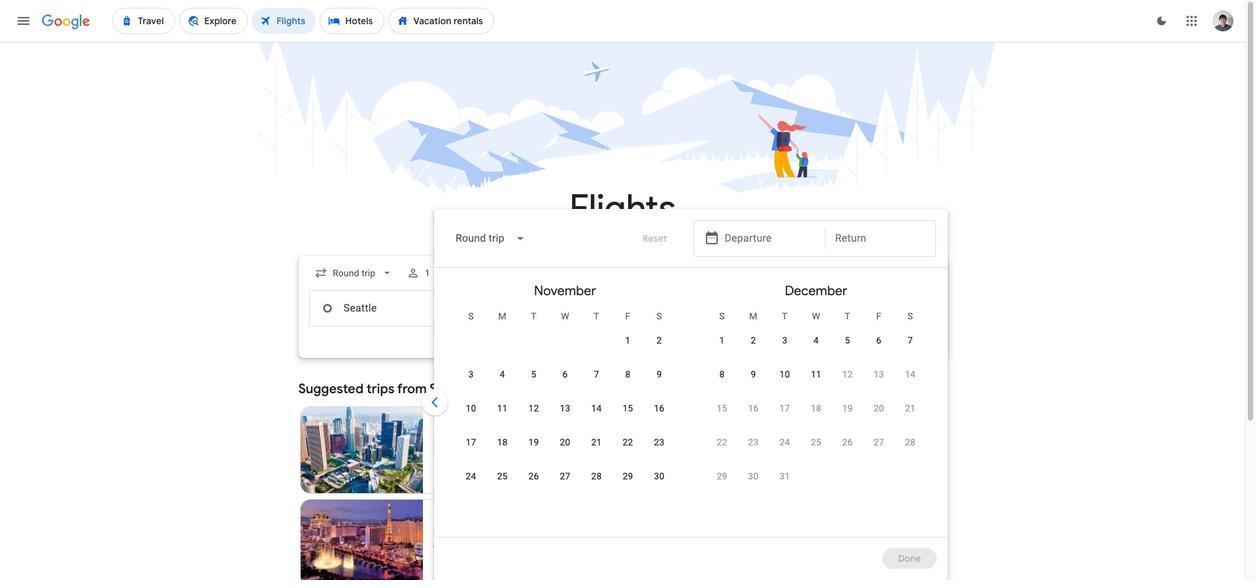 Task type: describe. For each thing, give the bounding box(es) containing it.
november
[[534, 283, 596, 299]]

los
[[434, 418, 451, 431]]

1 horizontal spatial 18 button
[[800, 402, 832, 433]]

december row group
[[691, 273, 942, 532]]

0 horizontal spatial 28 button
[[581, 470, 612, 501]]

sun, dec 22 element
[[717, 436, 727, 449]]

2 button for december
[[738, 334, 769, 365]]

0 vertical spatial 19 button
[[832, 402, 863, 433]]

16 for sat, nov 16 element
[[654, 403, 665, 414]]

2 t from the left
[[594, 311, 599, 322]]

17 for 'sun, nov 17' element
[[466, 437, 476, 448]]

0 horizontal spatial 18 button
[[487, 436, 518, 467]]

1 inside 1 popup button
[[425, 268, 430, 278]]

tue, nov 5 element
[[531, 368, 536, 381]]

0 vertical spatial 21 button
[[895, 402, 926, 433]]

fri, dec 20 element
[[874, 402, 884, 415]]

2 for november
[[657, 335, 662, 346]]

grid inside flight search field
[[440, 273, 942, 545]]

wed, nov 20 element
[[560, 436, 570, 449]]

trips
[[367, 381, 395, 397]]

fri, nov 15 element
[[623, 402, 633, 415]]

17 for tue, dec 17 element
[[780, 403, 790, 414]]

1 horizontal spatial 25 button
[[800, 436, 832, 467]]

1 for 1 stop
[[449, 445, 455, 456]]

12 for tue, nov 12 element
[[529, 403, 539, 414]]

11 for mon, nov 11 element
[[497, 403, 508, 414]]

23 button inside december row group
[[738, 436, 769, 467]]

row containing 22
[[706, 430, 926, 467]]

1 16 button from the left
[[644, 402, 675, 433]]

w for december
[[812, 311, 820, 322]]

14 for thu, nov 14 element
[[591, 403, 602, 414]]

mon, dec 9 element
[[751, 368, 756, 381]]

sun, nov 10 element
[[466, 402, 476, 415]]

fri, dec 13 element
[[874, 368, 884, 381]]

27 for fri, dec 27 "element"
[[874, 437, 884, 448]]

19 for the "thu, dec 19" element
[[842, 403, 853, 414]]

sat, nov 9 element
[[657, 368, 662, 381]]

tue, nov 12 element
[[529, 402, 539, 415]]

1 stop
[[449, 445, 475, 456]]

22 for sun, dec 22 element
[[717, 437, 727, 448]]

wed, dec 4 element
[[814, 334, 819, 347]]

tue, dec 10 element
[[780, 368, 790, 381]]

1 vertical spatial 21 button
[[581, 436, 612, 467]]

1 vertical spatial 14 button
[[581, 402, 612, 433]]

f for december
[[876, 311, 882, 322]]

12 button inside december row group
[[832, 368, 863, 399]]

sat, dec 28 element
[[905, 436, 916, 449]]

wed, nov 13 element
[[560, 402, 570, 415]]

flights
[[569, 186, 676, 232]]

1 horizontal spatial 11 button
[[800, 368, 832, 399]]

0 horizontal spatial 27 button
[[549, 470, 581, 501]]

main menu image
[[16, 13, 31, 29]]

tue, nov 26 element
[[529, 470, 539, 483]]

suggested trips from seattle region
[[298, 374, 947, 581]]

thu, nov 14 element
[[591, 402, 602, 415]]

29 button inside november row group
[[612, 470, 644, 501]]

sun, dec 1 element
[[719, 334, 725, 347]]

1 vertical spatial 13 button
[[549, 402, 581, 433]]

1 30 button from the left
[[644, 470, 675, 501]]

24 button inside december row group
[[769, 436, 800, 467]]

18 for wed, dec 18 element
[[811, 403, 821, 414]]

1 for the fri, nov 1 element
[[625, 335, 631, 346]]

mon, dec 23 element
[[748, 436, 759, 449]]

wed, nov 27 element
[[560, 470, 570, 483]]

18 for mon, nov 18 element
[[497, 437, 508, 448]]

1 horizontal spatial 14 button
[[895, 368, 926, 399]]

0 horizontal spatial 4 button
[[487, 368, 518, 399]]

21 for thu, nov 21 element on the left
[[591, 437, 602, 448]]

3 button inside november row group
[[455, 368, 487, 399]]

sat, dec 21 element
[[905, 402, 916, 415]]

2 8 button from the left
[[706, 368, 738, 399]]

0 horizontal spatial 19 button
[[518, 436, 549, 467]]

sat, dec 14 element
[[905, 368, 916, 381]]

fri, nov 22 element
[[623, 436, 633, 449]]

15 for the sun, dec 15 'element'
[[717, 403, 727, 414]]

25 for wed, dec 25 element
[[811, 437, 821, 448]]

las
[[434, 511, 450, 524]]

row containing 10
[[455, 396, 675, 433]]

seattle
[[429, 381, 471, 397]]

12 button inside november row group
[[518, 402, 549, 433]]

0 vertical spatial 6 button
[[863, 334, 895, 365]]

2 9 button from the left
[[738, 368, 769, 399]]

thu, dec 26 element
[[842, 436, 853, 449]]

tue, dec 17 element
[[780, 402, 790, 415]]

9 for mon, dec 9 element
[[751, 369, 756, 380]]

3 s from the left
[[719, 311, 725, 322]]

2 button for november
[[644, 334, 675, 365]]

1 horizontal spatial 3 button
[[769, 334, 800, 365]]

min
[[520, 445, 536, 456]]

14 for sat, dec 14 'element'
[[905, 369, 916, 380]]

suggested
[[298, 381, 364, 397]]

1 horizontal spatial 10 button
[[769, 368, 800, 399]]

thu, dec 19 element
[[842, 402, 853, 415]]

1 horizontal spatial 4 button
[[800, 334, 832, 365]]

sun, dec 15 element
[[717, 402, 727, 415]]

1 horizontal spatial 7 button
[[895, 334, 926, 365]]

29 for sun, dec 29 element
[[717, 471, 727, 482]]

sun, nov 3 element
[[468, 368, 474, 381]]

none text field inside flight search field
[[309, 290, 493, 327]]

12 inside suggested trips from seattle region
[[507, 445, 517, 456]]

13 for "fri, dec 13" element
[[874, 369, 884, 380]]

4 s from the left
[[908, 311, 913, 322]]

1 s from the left
[[468, 311, 474, 322]]

wed, dec 25 element
[[811, 436, 821, 449]]

1 horizontal spatial 26 button
[[832, 436, 863, 467]]

mon, dec 16 element
[[748, 402, 759, 415]]

hr
[[496, 445, 505, 456]]

stop
[[457, 445, 475, 456]]

1 return text field from the top
[[835, 221, 925, 256]]

2 22 button from the left
[[706, 436, 738, 467]]

f for november
[[625, 311, 631, 322]]

0 horizontal spatial 26 button
[[518, 470, 549, 501]]

31
[[780, 471, 790, 482]]

1 button
[[401, 258, 454, 289]]

25 for 'mon, nov 25' element
[[497, 471, 508, 482]]

0 horizontal spatial 10 button
[[455, 402, 487, 433]]

row containing 3
[[455, 362, 675, 399]]

Departure text field
[[725, 221, 815, 256]]

mon, nov 11 element
[[497, 402, 508, 415]]

1 vertical spatial 17 button
[[455, 436, 487, 467]]

thu, nov 7 element
[[594, 368, 599, 381]]

144 US dollars text field
[[577, 474, 597, 486]]

sat, nov 23 element
[[654, 436, 665, 449]]

m for december
[[749, 311, 757, 322]]

15 for fri, nov 15 element
[[623, 403, 633, 414]]

1 vertical spatial 25 button
[[487, 470, 518, 501]]

26 for thu, dec 26 element
[[842, 437, 853, 448]]

1 vertical spatial 6 button
[[549, 368, 581, 399]]



Task type: vqa. For each thing, say whether or not it's contained in the screenshot.
23 in December row group
yes



Task type: locate. For each thing, give the bounding box(es) containing it.
1 8 button from the left
[[612, 368, 644, 399]]

26 right wed, dec 25 element
[[842, 437, 853, 448]]

1 horizontal spatial 20 button
[[863, 402, 895, 433]]

7 for thu, nov 7 element
[[594, 369, 599, 380]]

1 23 from the left
[[654, 437, 665, 448]]

8 button up the sun, dec 15 'element'
[[706, 368, 738, 399]]

m for november
[[498, 311, 506, 322]]

8 for fri, nov 8 element
[[625, 369, 631, 380]]

16 button
[[644, 402, 675, 433], [738, 402, 769, 433]]

3 t from the left
[[782, 311, 788, 322]]

1 horizontal spatial 6 button
[[863, 334, 895, 365]]

0 horizontal spatial m
[[498, 311, 506, 322]]

26 button
[[832, 436, 863, 467], [518, 470, 549, 501]]

1 vertical spatial 13
[[560, 403, 570, 414]]

1 1 button from the left
[[612, 334, 644, 365]]

0 horizontal spatial 27
[[560, 471, 570, 482]]

vegas
[[452, 511, 482, 524]]

3 button
[[769, 334, 800, 365], [455, 368, 487, 399]]

0 horizontal spatial 14 button
[[581, 402, 612, 433]]

Flight search field
[[288, 209, 957, 581]]

5 button up thu, dec 12 element
[[832, 334, 863, 365]]

22 button
[[612, 436, 644, 467], [706, 436, 738, 467]]

0 horizontal spatial 15 button
[[612, 402, 644, 433]]

 image
[[488, 537, 490, 550]]

28
[[905, 437, 916, 448], [591, 471, 602, 482]]

1 horizontal spatial 20
[[874, 403, 884, 414]]

sat, dec 7 element
[[908, 334, 913, 347]]

9 button
[[644, 368, 675, 399], [738, 368, 769, 399]]

3 button up sun, nov 10 element
[[455, 368, 487, 399]]

2 29 from the left
[[717, 471, 727, 482]]

w down november
[[561, 311, 569, 322]]

w inside november row group
[[561, 311, 569, 322]]

23 right fri, nov 22 element on the bottom
[[654, 437, 665, 448]]

1 vertical spatial 25
[[497, 471, 508, 482]]

m
[[498, 311, 506, 322], [749, 311, 757, 322]]

fri, dec 6 element
[[876, 334, 882, 347]]

15 inside november row group
[[623, 403, 633, 414]]

8 inside november row group
[[625, 369, 631, 380]]

0 vertical spatial 4
[[814, 335, 819, 346]]

angeles
[[453, 418, 492, 431]]

24 for sun, nov 24 element
[[466, 471, 476, 482]]

5 for tue, nov 5 element
[[531, 369, 536, 380]]

tue, dec 3 element
[[782, 334, 787, 347]]

13 for wed, nov 13 element on the left of the page
[[560, 403, 570, 414]]

4 t from the left
[[845, 311, 850, 322]]

22 inside december row group
[[717, 437, 727, 448]]

1 inside december row group
[[719, 335, 725, 346]]

27 inside december row group
[[874, 437, 884, 448]]

14 inside december row group
[[905, 369, 916, 380]]

1 vertical spatial 10 button
[[455, 402, 487, 433]]

w for november
[[561, 311, 569, 322]]

14 button up thu, nov 21 element on the left
[[581, 402, 612, 433]]

6 inside row
[[563, 369, 568, 380]]

m inside row group
[[749, 311, 757, 322]]

mon, dec 2 element
[[751, 334, 756, 347]]

2 9 from the left
[[751, 369, 756, 380]]

1 29 button from the left
[[612, 470, 644, 501]]

7
[[908, 335, 913, 346], [594, 369, 599, 380]]

22 left mon, dec 23 element on the bottom of page
[[717, 437, 727, 448]]

sat, nov 30 element
[[654, 470, 665, 483]]

1 vertical spatial 14
[[591, 403, 602, 414]]

6
[[876, 335, 882, 346], [563, 369, 568, 380]]

18 left min
[[497, 437, 508, 448]]

14
[[905, 369, 916, 380], [591, 403, 602, 414]]

1 2 button from the left
[[644, 334, 675, 365]]

24 inside november row group
[[466, 471, 476, 482]]

1 vertical spatial 7 button
[[581, 368, 612, 399]]

10 inside december row group
[[780, 369, 790, 380]]

0 vertical spatial 12
[[842, 369, 853, 380]]

previous image
[[419, 387, 450, 418]]

30
[[654, 471, 665, 482], [748, 471, 759, 482]]

1 horizontal spatial 30
[[748, 471, 759, 482]]

0 vertical spatial 11
[[811, 369, 821, 380]]

1 vertical spatial 4
[[500, 369, 505, 380]]

23 for mon, dec 23 element on the bottom of page
[[748, 437, 759, 448]]

9 for sat, nov 9 element
[[657, 369, 662, 380]]

november row group
[[440, 273, 691, 532]]

1 15 button from the left
[[612, 402, 644, 433]]

23 button up "mon, dec 30" element
[[738, 436, 769, 467]]

13 button
[[863, 368, 895, 399], [549, 402, 581, 433]]

0 horizontal spatial 24
[[466, 471, 476, 482]]

1 horizontal spatial 28 button
[[895, 436, 926, 467]]

4 for mon, nov 4 element
[[500, 369, 505, 380]]

0 horizontal spatial 22
[[623, 437, 633, 448]]

0 horizontal spatial 17
[[466, 437, 476, 448]]

10 for 'tue, dec 10' element
[[780, 369, 790, 380]]

25 button left tue, nov 26 element
[[487, 470, 518, 501]]

30 for "mon, dec 30" element
[[748, 471, 759, 482]]

0 horizontal spatial 25 button
[[487, 470, 518, 501]]

tue, dec 31 element
[[780, 470, 790, 483]]

row containing 8
[[706, 362, 926, 399]]

12 inside december row group
[[842, 369, 853, 380]]

23 inside november row group
[[654, 437, 665, 448]]

16
[[654, 403, 665, 414], [748, 403, 759, 414]]

1 t from the left
[[531, 311, 537, 322]]

8 right thu, nov 7 element
[[625, 369, 631, 380]]

0 horizontal spatial 3 button
[[455, 368, 487, 399]]

20 button
[[863, 402, 895, 433], [549, 436, 581, 467]]

2 return text field from the top
[[835, 291, 925, 326]]

1 vertical spatial 3 button
[[455, 368, 487, 399]]

10 button
[[769, 368, 800, 399], [455, 402, 487, 433]]

19 button
[[832, 402, 863, 433], [518, 436, 549, 467]]

29 button inside december row group
[[706, 470, 738, 501]]

1 horizontal spatial 3
[[782, 335, 787, 346]]

7 inside december row group
[[908, 335, 913, 346]]

7 inside row
[[594, 369, 599, 380]]

fri, nov 29 element
[[623, 470, 633, 483]]

4 button up wed, dec 11 element
[[800, 334, 832, 365]]

9 inside november row group
[[657, 369, 662, 380]]

1 2 from the left
[[657, 335, 662, 346]]

28 inside november row group
[[591, 471, 602, 482]]

2 left tue, dec 3 element
[[751, 335, 756, 346]]

0 vertical spatial 4 button
[[800, 334, 832, 365]]

16 for mon, dec 16 element
[[748, 403, 759, 414]]

12 button
[[832, 368, 863, 399], [518, 402, 549, 433]]

5 for thu, dec 5 element
[[845, 335, 850, 346]]

5 button inside december row group
[[832, 334, 863, 365]]

2
[[657, 335, 662, 346], [751, 335, 756, 346]]

13 button up fri, dec 20 'element'
[[863, 368, 895, 399]]

sat, nov 2 element
[[657, 334, 662, 347]]

25
[[811, 437, 821, 448], [497, 471, 508, 482]]

2 button up mon, dec 9 element
[[738, 334, 769, 365]]

0 vertical spatial 12 button
[[832, 368, 863, 399]]

0 horizontal spatial 2
[[657, 335, 662, 346]]

1 f from the left
[[625, 311, 631, 322]]

2 8 from the left
[[719, 369, 725, 380]]

2 2 from the left
[[751, 335, 756, 346]]

2 w from the left
[[812, 311, 820, 322]]

sun, dec 8 element
[[719, 368, 725, 381]]

29 inside november row group
[[623, 471, 633, 482]]

8
[[625, 369, 631, 380], [719, 369, 725, 380]]

26 down min
[[529, 471, 539, 482]]

18
[[811, 403, 821, 414], [497, 437, 508, 448]]

2 s from the left
[[657, 311, 662, 322]]

7 button up thu, nov 14 element
[[581, 368, 612, 399]]

28 button right wed, nov 27 element
[[581, 470, 612, 501]]

0 vertical spatial 13
[[874, 369, 884, 380]]

10 up the angeles
[[466, 403, 476, 414]]

sun, nov 24 element
[[466, 470, 476, 483]]

0 vertical spatial 19
[[842, 403, 853, 414]]

10
[[780, 369, 790, 380], [466, 403, 476, 414]]

11 button up mon, nov 18 element
[[487, 402, 518, 433]]

w
[[561, 311, 569, 322], [812, 311, 820, 322]]

2 horizontal spatial 12
[[842, 369, 853, 380]]

apr 15 – 23
[[434, 432, 482, 443]]

apr for los angeles
[[434, 432, 448, 443]]

20
[[874, 403, 884, 414], [560, 437, 570, 448]]

18 inside november row group
[[497, 437, 508, 448]]

0 horizontal spatial 5 button
[[518, 368, 549, 399]]

17 inside december row group
[[780, 403, 790, 414]]

1 inside november row group
[[625, 335, 631, 346]]

0 vertical spatial 6
[[876, 335, 882, 346]]

6 right tue, nov 5 element
[[563, 369, 568, 380]]

19 right mon, nov 18 element
[[529, 437, 539, 448]]

22 button up fri, nov 29 element
[[612, 436, 644, 467]]

fri, dec 27 element
[[874, 436, 884, 449]]

12 button up the "thu, dec 19" element
[[832, 368, 863, 399]]

s up sat, nov 2 element
[[657, 311, 662, 322]]

8 left mon, dec 9 element
[[719, 369, 725, 380]]

14 inside november row group
[[591, 403, 602, 414]]

row containing 24
[[455, 464, 675, 501]]

23 for sat, nov 23 'element'
[[654, 437, 665, 448]]

20 for fri, dec 20 'element'
[[874, 403, 884, 414]]

21 inside december row group
[[905, 403, 916, 414]]

f inside december row group
[[876, 311, 882, 322]]

1 horizontal spatial 9 button
[[738, 368, 769, 399]]

f up the fri, nov 1 element
[[625, 311, 631, 322]]

tue, nov 19 element
[[529, 436, 539, 449]]

wed, nov 6 element
[[563, 368, 568, 381]]

1 22 button from the left
[[612, 436, 644, 467]]

10 inside november row group
[[466, 403, 476, 414]]

12 left "fri, dec 13" element
[[842, 369, 853, 380]]

0 vertical spatial 11 button
[[800, 368, 832, 399]]

19 left fri, dec 20 'element'
[[842, 403, 853, 414]]

11 inside november row group
[[497, 403, 508, 414]]

24 right mon, dec 23 element on the bottom of page
[[780, 437, 790, 448]]

2 f from the left
[[876, 311, 882, 322]]

fri, nov 8 element
[[625, 368, 631, 381]]

Return text field
[[835, 221, 925, 256], [835, 291, 925, 326]]

20 button up fri, dec 27 "element"
[[863, 402, 895, 433]]

19 button up thu, dec 26 element
[[832, 402, 863, 433]]

15 left hr
[[483, 445, 494, 456]]

m up mon, nov 4 element
[[498, 311, 506, 322]]

16 left tue, dec 17 element
[[748, 403, 759, 414]]

19 inside december row group
[[842, 403, 853, 414]]

apr for las vegas
[[434, 525, 448, 535]]

7 right fri, dec 6 element at the bottom of the page
[[908, 335, 913, 346]]

1 horizontal spatial 2 button
[[738, 334, 769, 365]]

apr down los
[[434, 432, 448, 443]]

1 9 button from the left
[[644, 368, 675, 399]]

28 for thu, nov 28 element
[[591, 471, 602, 482]]

16 inside december row group
[[748, 403, 759, 414]]

13 right tue, nov 12 element
[[560, 403, 570, 414]]

1 inside suggested trips from seattle region
[[449, 445, 455, 456]]

apr 20 – 26
[[434, 525, 482, 535]]

12
[[842, 369, 853, 380], [529, 403, 539, 414], [507, 445, 517, 456]]

1 vertical spatial 21
[[591, 437, 602, 448]]

1 button up fri, nov 8 element
[[612, 334, 644, 365]]

25 button left thu, dec 26 element
[[800, 436, 832, 467]]

0 vertical spatial 14 button
[[895, 368, 926, 399]]

15 inside suggested trips from seattle region
[[483, 445, 494, 456]]

29 for fri, nov 29 element
[[623, 471, 633, 482]]

4 button up mon, nov 11 element
[[487, 368, 518, 399]]

2 apr from the top
[[434, 525, 448, 535]]

29 button
[[612, 470, 644, 501], [706, 470, 738, 501]]

24 button
[[769, 436, 800, 467], [455, 470, 487, 501]]

2 horizontal spatial 15
[[717, 403, 727, 414]]

change appearance image
[[1146, 5, 1177, 37]]

sat, nov 16 element
[[654, 402, 665, 415]]

0 horizontal spatial 1 button
[[612, 334, 644, 365]]

5 button inside row
[[518, 368, 549, 399]]

Departure text field
[[725, 291, 815, 326]]

0 horizontal spatial 13 button
[[549, 402, 581, 433]]

f
[[625, 311, 631, 322], [876, 311, 882, 322]]

1 horizontal spatial 23 button
[[738, 436, 769, 467]]

4 inside row
[[500, 369, 505, 380]]

0 horizontal spatial 2 button
[[644, 334, 675, 365]]

31 button
[[769, 470, 800, 501]]

15 – 23
[[451, 432, 482, 443]]

21 inside november row group
[[591, 437, 602, 448]]

13 button up wed, nov 20 element
[[549, 402, 581, 433]]

16 right fri, nov 15 element
[[654, 403, 665, 414]]

0 vertical spatial 17 button
[[769, 402, 800, 433]]

30 button left 31 on the bottom of the page
[[738, 470, 769, 501]]

28 right fri, dec 27 "element"
[[905, 437, 916, 448]]

13 inside december row group
[[874, 369, 884, 380]]

2 29 button from the left
[[706, 470, 738, 501]]

22 for fri, nov 22 element on the bottom
[[623, 437, 633, 448]]

mon, dec 30 element
[[748, 470, 759, 483]]

1 for sun, dec 1 element
[[719, 335, 725, 346]]

0 horizontal spatial 29 button
[[612, 470, 644, 501]]

22 right thu, nov 21 element on the left
[[623, 437, 633, 448]]

26 button right wed, dec 25 element
[[832, 436, 863, 467]]

4 button
[[800, 334, 832, 365], [487, 368, 518, 399]]

22 inside november row group
[[623, 437, 633, 448]]

8 inside december row group
[[719, 369, 725, 380]]

16 button up sat, nov 23 'element'
[[644, 402, 675, 433]]

2 inside december row group
[[751, 335, 756, 346]]

1 30 from the left
[[654, 471, 665, 482]]

1 horizontal spatial 8
[[719, 369, 725, 380]]

0 vertical spatial 18 button
[[800, 402, 832, 433]]

9 button up mon, dec 16 element
[[738, 368, 769, 399]]

4 for "wed, dec 4" element at right bottom
[[814, 335, 819, 346]]

2 30 from the left
[[748, 471, 759, 482]]

12 for thu, dec 12 element
[[842, 369, 853, 380]]

28 button right fri, dec 27 "element"
[[895, 436, 926, 467]]

25 down hr
[[497, 471, 508, 482]]

0 horizontal spatial 24 button
[[455, 470, 487, 501]]

2 2 button from the left
[[738, 334, 769, 365]]

1 horizontal spatial 8 button
[[706, 368, 738, 399]]

1 8 from the left
[[625, 369, 631, 380]]

1 vertical spatial 20
[[560, 437, 570, 448]]

thu, nov 21 element
[[591, 436, 602, 449]]

row containing 29
[[706, 464, 800, 501]]

grid containing november
[[440, 273, 942, 545]]

None text field
[[309, 290, 493, 327]]

fri, nov 1 element
[[625, 334, 631, 347]]

1
[[425, 268, 430, 278], [625, 335, 631, 346], [719, 335, 725, 346], [449, 445, 455, 456]]

row
[[612, 323, 675, 365], [706, 323, 926, 365], [455, 362, 675, 399], [706, 362, 926, 399], [455, 396, 675, 433], [706, 396, 926, 433], [455, 430, 675, 467], [706, 430, 926, 467], [455, 464, 675, 501], [706, 464, 800, 501]]

29 button right thu, nov 28 element
[[612, 470, 644, 501]]

24 button up the vegas at the bottom of page
[[455, 470, 487, 501]]

11
[[811, 369, 821, 380], [497, 403, 508, 414]]

2 button
[[644, 334, 675, 365], [738, 334, 769, 365]]

2 for december
[[751, 335, 756, 346]]

suggested trips from seattle
[[298, 381, 471, 397]]

1 23 button from the left
[[644, 436, 675, 467]]

0 horizontal spatial 29
[[623, 471, 633, 482]]

2 16 from the left
[[748, 403, 759, 414]]

0 vertical spatial 10 button
[[769, 368, 800, 399]]

$144
[[577, 474, 597, 486]]

los angeles
[[434, 418, 492, 431]]

thu, nov 28 element
[[591, 470, 602, 483]]

1 vertical spatial 24
[[466, 471, 476, 482]]

15
[[623, 403, 633, 414], [717, 403, 727, 414], [483, 445, 494, 456]]

2 m from the left
[[749, 311, 757, 322]]

24 inside december row group
[[780, 437, 790, 448]]

23 button
[[644, 436, 675, 467], [738, 436, 769, 467]]

19 button up tue, nov 26 element
[[518, 436, 549, 467]]

15 inside december row group
[[717, 403, 727, 414]]

24 for tue, dec 24 element
[[780, 437, 790, 448]]

1 vertical spatial 20 button
[[549, 436, 581, 467]]

5 inside december row group
[[845, 335, 850, 346]]

0 vertical spatial return text field
[[835, 221, 925, 256]]

1 button up sun, dec 8 element at bottom
[[706, 334, 738, 365]]

1 9 from the left
[[657, 369, 662, 380]]

6 button
[[863, 334, 895, 365], [549, 368, 581, 399]]

0 horizontal spatial 14
[[591, 403, 602, 414]]

6 for fri, dec 6 element at the bottom of the page
[[876, 335, 882, 346]]

29 left 'sat, nov 30' element
[[623, 471, 633, 482]]

13 right thu, dec 12 element
[[874, 369, 884, 380]]

18 left the "thu, dec 19" element
[[811, 403, 821, 414]]

24 button inside november row group
[[455, 470, 487, 501]]

mon, nov 4 element
[[500, 368, 505, 381]]

15 for 15 hr 12 min
[[483, 445, 494, 456]]

17 button
[[769, 402, 800, 433], [455, 436, 487, 467]]

24
[[780, 437, 790, 448], [466, 471, 476, 482]]

15 hr 12 min
[[483, 445, 536, 456]]

0 horizontal spatial 26
[[529, 471, 539, 482]]

7 button
[[895, 334, 926, 365], [581, 368, 612, 399]]

1 vertical spatial 18
[[497, 437, 508, 448]]

30 for 'sat, nov 30' element
[[654, 471, 665, 482]]

row containing 15
[[706, 396, 926, 433]]

8 for sun, dec 8 element at bottom
[[719, 369, 725, 380]]

11 inside december row group
[[811, 369, 821, 380]]

s up sun, nov 3 element
[[468, 311, 474, 322]]

0 vertical spatial apr
[[434, 432, 448, 443]]

m inside row group
[[498, 311, 506, 322]]

11 left thu, dec 12 element
[[811, 369, 821, 380]]

27 left $144 text field
[[560, 471, 570, 482]]

december
[[785, 283, 847, 299]]

0 horizontal spatial f
[[625, 311, 631, 322]]

wed, dec 11 element
[[811, 368, 821, 381]]

0 horizontal spatial 11 button
[[487, 402, 518, 433]]

tue, dec 24 element
[[780, 436, 790, 449]]

1 vertical spatial 19
[[529, 437, 539, 448]]

s up sat, dec 7 element
[[908, 311, 913, 322]]

22 button up sun, dec 29 element
[[706, 436, 738, 467]]

3 for sun, nov 3 element
[[468, 369, 474, 380]]

None field
[[445, 223, 535, 254], [309, 261, 399, 285], [445, 223, 535, 254], [309, 261, 399, 285]]

26 button left wed, nov 27 element
[[518, 470, 549, 501]]

9 right fri, nov 8 element
[[657, 369, 662, 380]]

11 for wed, dec 11 element
[[811, 369, 821, 380]]

23 button inside november row group
[[644, 436, 675, 467]]

6 button up "fri, dec 13" element
[[863, 334, 895, 365]]

9 right sun, dec 8 element at bottom
[[751, 369, 756, 380]]

26
[[842, 437, 853, 448], [529, 471, 539, 482]]

9 button up sat, nov 16 element
[[644, 368, 675, 399]]

t
[[531, 311, 537, 322], [594, 311, 599, 322], [782, 311, 788, 322], [845, 311, 850, 322]]

0 horizontal spatial 28
[[591, 471, 602, 482]]

29
[[623, 471, 633, 482], [717, 471, 727, 482]]

3 for tue, dec 3 element
[[782, 335, 787, 346]]

grid
[[440, 273, 942, 545]]

17
[[780, 403, 790, 414], [466, 437, 476, 448]]

w up "wed, dec 4" element at right bottom
[[812, 311, 820, 322]]

2 23 from the left
[[748, 437, 759, 448]]

1 horizontal spatial 18
[[811, 403, 821, 414]]

25 inside december row group
[[811, 437, 821, 448]]

7 button up sat, dec 14 'element'
[[895, 334, 926, 365]]

5 button
[[832, 334, 863, 365], [518, 368, 549, 399]]

2 16 button from the left
[[738, 402, 769, 433]]

14 button
[[895, 368, 926, 399], [581, 402, 612, 433]]

25 button
[[800, 436, 832, 467], [487, 470, 518, 501]]

19 for tue, nov 19 "element"
[[529, 437, 539, 448]]

3 up seattle
[[468, 369, 474, 380]]

26 for tue, nov 26 element
[[529, 471, 539, 482]]

26 inside december row group
[[842, 437, 853, 448]]

mon, nov 18 element
[[497, 436, 508, 449]]

16 inside november row group
[[654, 403, 665, 414]]

f up fri, dec 6 element at the bottom of the page
[[876, 311, 882, 322]]

3
[[782, 335, 787, 346], [468, 369, 474, 380]]

30 button right fri, nov 29 element
[[644, 470, 675, 501]]

1 m from the left
[[498, 311, 506, 322]]

w inside december row group
[[812, 311, 820, 322]]

18 button up wed, dec 25 element
[[800, 402, 832, 433]]

1 horizontal spatial 14
[[905, 369, 916, 380]]

28 inside december row group
[[905, 437, 916, 448]]

27
[[874, 437, 884, 448], [560, 471, 570, 482]]

27 button left sat, dec 28 element
[[863, 436, 895, 467]]

28 for sat, dec 28 element
[[905, 437, 916, 448]]

1 horizontal spatial 16
[[748, 403, 759, 414]]

1 vertical spatial 11 button
[[487, 402, 518, 433]]

11 right sun, nov 10 element
[[497, 403, 508, 414]]

2 1 button from the left
[[706, 334, 738, 365]]

mon, nov 25 element
[[497, 470, 508, 483]]

20 inside november row group
[[560, 437, 570, 448]]

2 inside november row group
[[657, 335, 662, 346]]

3 inside november row group
[[468, 369, 474, 380]]

1 horizontal spatial 27 button
[[863, 436, 895, 467]]

23 inside december row group
[[748, 437, 759, 448]]

0 horizontal spatial 13
[[560, 403, 570, 414]]

wed, dec 18 element
[[811, 402, 821, 415]]

20 right the "thu, dec 19" element
[[874, 403, 884, 414]]

f inside november row group
[[625, 311, 631, 322]]

6 inside december row group
[[876, 335, 882, 346]]

frontier image
[[434, 538, 444, 548]]

3 inside december row group
[[782, 335, 787, 346]]

2 right the fri, nov 1 element
[[657, 335, 662, 346]]

1 29 from the left
[[623, 471, 633, 482]]

23
[[654, 437, 665, 448], [748, 437, 759, 448]]

s up sun, dec 1 element
[[719, 311, 725, 322]]

4
[[814, 335, 819, 346], [500, 369, 505, 380]]

30 inside november row group
[[654, 471, 665, 482]]

13 inside november row group
[[560, 403, 570, 414]]

8 button
[[612, 368, 644, 399], [706, 368, 738, 399]]

las vegas
[[434, 511, 482, 524]]

20 inside december row group
[[874, 403, 884, 414]]

from
[[397, 381, 427, 397]]

26 inside november row group
[[529, 471, 539, 482]]

12 button up tue, nov 19 "element"
[[518, 402, 549, 433]]

apr
[[434, 432, 448, 443], [434, 525, 448, 535]]

0 vertical spatial 5
[[845, 335, 850, 346]]

0 vertical spatial 17
[[780, 403, 790, 414]]

21 for 'sat, dec 21' element
[[905, 403, 916, 414]]

sun, dec 29 element
[[717, 470, 727, 483]]

10 left wed, dec 11 element
[[780, 369, 790, 380]]

28 right wed, nov 27 element
[[591, 471, 602, 482]]

2 22 from the left
[[717, 437, 727, 448]]

sun, nov 17 element
[[466, 436, 476, 449]]

7 for sat, dec 7 element
[[908, 335, 913, 346]]

1 horizontal spatial 9
[[751, 369, 756, 380]]

9 inside december row group
[[751, 369, 756, 380]]

1 button for november
[[612, 334, 644, 365]]

1 22 from the left
[[623, 437, 633, 448]]

19 inside november row group
[[529, 437, 539, 448]]

1 horizontal spatial 16 button
[[738, 402, 769, 433]]

18 button
[[800, 402, 832, 433], [487, 436, 518, 467]]

1 apr from the top
[[434, 432, 448, 443]]

22
[[623, 437, 633, 448], [717, 437, 727, 448]]

1 vertical spatial 18 button
[[487, 436, 518, 467]]

2 30 button from the left
[[738, 470, 769, 501]]

2 15 button from the left
[[706, 402, 738, 433]]

11 button
[[800, 368, 832, 399], [487, 402, 518, 433]]

25 inside november row group
[[497, 471, 508, 482]]

23 left tue, dec 24 element
[[748, 437, 759, 448]]

5
[[845, 335, 850, 346], [531, 369, 536, 380]]

20 – 26
[[451, 525, 482, 535]]

21 button up sat, dec 28 element
[[895, 402, 926, 433]]

30 button
[[644, 470, 675, 501], [738, 470, 769, 501]]

1 button
[[612, 334, 644, 365], [706, 334, 738, 365]]

row containing 17
[[455, 430, 675, 467]]

20 for wed, nov 20 element
[[560, 437, 570, 448]]

5 right mon, nov 4 element
[[531, 369, 536, 380]]

1 vertical spatial 6
[[563, 369, 568, 380]]

0 vertical spatial 3
[[782, 335, 787, 346]]

24 button up 31 on the bottom of the page
[[769, 436, 800, 467]]

29 inside december row group
[[717, 471, 727, 482]]

5 left fri, dec 6 element at the bottom of the page
[[845, 335, 850, 346]]

28 button
[[895, 436, 926, 467], [581, 470, 612, 501]]

1 horizontal spatial 13 button
[[863, 368, 895, 399]]

19
[[842, 403, 853, 414], [529, 437, 539, 448]]

27 button
[[863, 436, 895, 467], [549, 470, 581, 501]]

1 16 from the left
[[654, 403, 665, 414]]

6 right thu, dec 5 element
[[876, 335, 882, 346]]

4 left thu, dec 5 element
[[814, 335, 819, 346]]

0 horizontal spatial 22 button
[[612, 436, 644, 467]]

18 inside december row group
[[811, 403, 821, 414]]

9
[[657, 369, 662, 380], [751, 369, 756, 380]]

30 left tue, dec 31 element
[[748, 471, 759, 482]]

8 button up fri, nov 15 element
[[612, 368, 644, 399]]

15 left mon, dec 16 element
[[717, 403, 727, 414]]

0 vertical spatial 20 button
[[863, 402, 895, 433]]

29 button left "mon, dec 30" element
[[706, 470, 738, 501]]

21 button
[[895, 402, 926, 433], [581, 436, 612, 467]]

6 for wed, nov 6 element
[[563, 369, 568, 380]]

1 button for december
[[706, 334, 738, 365]]

13
[[874, 369, 884, 380], [560, 403, 570, 414]]

1 vertical spatial 3
[[468, 369, 474, 380]]

3 button up 'tue, dec 10' element
[[769, 334, 800, 365]]

thu, dec 12 element
[[842, 368, 853, 381]]

27 inside november row group
[[560, 471, 570, 482]]

1 vertical spatial 27
[[560, 471, 570, 482]]

21
[[905, 403, 916, 414], [591, 437, 602, 448]]

thu, dec 5 element
[[845, 334, 850, 347]]

2 23 button from the left
[[738, 436, 769, 467]]

10 for sun, nov 10 element
[[466, 403, 476, 414]]

30 inside december row group
[[748, 471, 759, 482]]

27 for wed, nov 27 element
[[560, 471, 570, 482]]

17 inside november row group
[[466, 437, 476, 448]]

12 inside november row group
[[529, 403, 539, 414]]

1 w from the left
[[561, 311, 569, 322]]

4 inside december row group
[[814, 335, 819, 346]]

15 left sat, nov 16 element
[[623, 403, 633, 414]]

0 horizontal spatial 16 button
[[644, 402, 675, 433]]

15 button
[[612, 402, 644, 433], [706, 402, 738, 433]]

24 down stop
[[466, 471, 476, 482]]

27 button left thu, nov 28 element
[[549, 470, 581, 501]]

14 right "fri, dec 13" element
[[905, 369, 916, 380]]

0 vertical spatial 24 button
[[769, 436, 800, 467]]

0 horizontal spatial 20
[[560, 437, 570, 448]]

3 left "wed, dec 4" element at right bottom
[[782, 335, 787, 346]]

5 inside november row group
[[531, 369, 536, 380]]

0 vertical spatial 21
[[905, 403, 916, 414]]

s
[[468, 311, 474, 322], [657, 311, 662, 322], [719, 311, 725, 322], [908, 311, 913, 322]]



